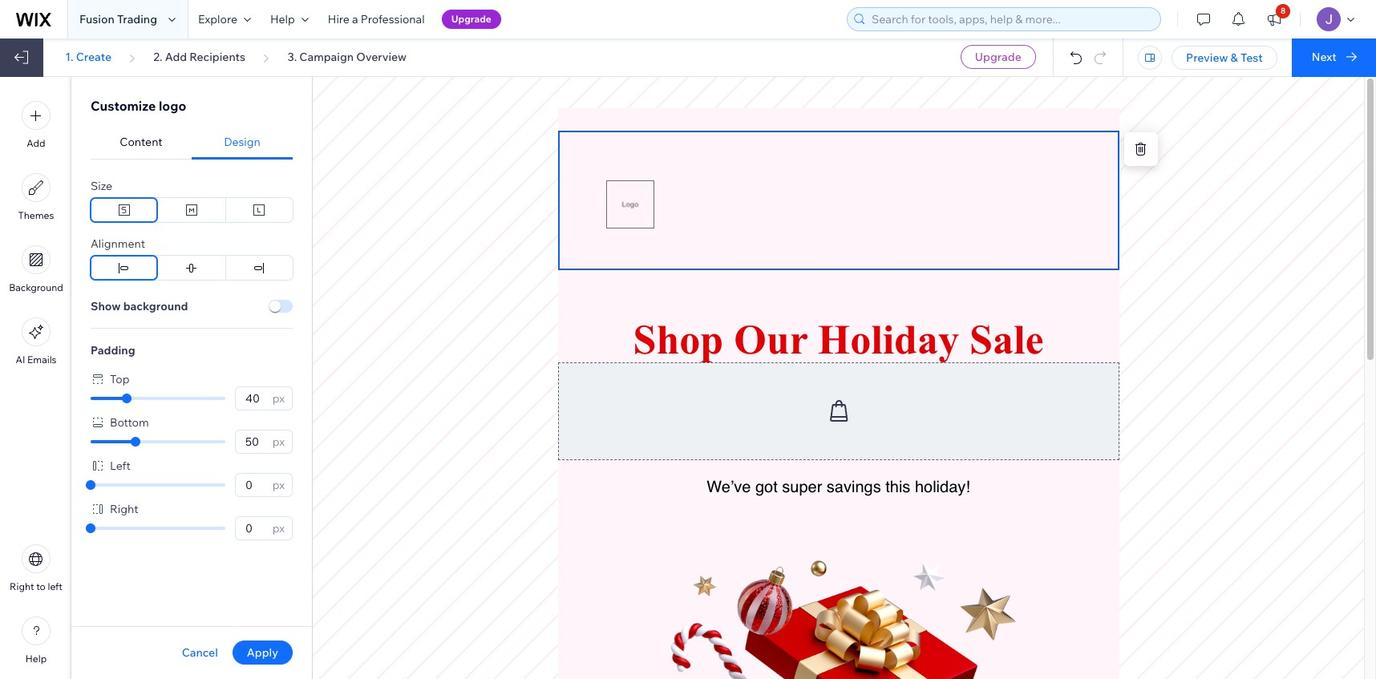 Task type: vqa. For each thing, say whether or not it's contained in the screenshot.
"Payload"
no



Task type: locate. For each thing, give the bounding box(es) containing it.
right
[[110, 502, 138, 517], [10, 581, 34, 593]]

add
[[165, 50, 187, 64], [27, 137, 45, 149]]

help button
[[261, 0, 318, 39], [22, 617, 51, 665]]

px for top
[[273, 391, 285, 406]]

0 vertical spatial add
[[165, 50, 187, 64]]

&
[[1231, 51, 1239, 65]]

2 px from the top
[[273, 435, 285, 449]]

None text field
[[241, 387, 268, 410], [241, 431, 268, 453], [241, 517, 268, 540], [241, 387, 268, 410], [241, 431, 268, 453], [241, 517, 268, 540]]

logo
[[159, 98, 186, 114]]

a
[[352, 12, 358, 26]]

1 vertical spatial right
[[10, 581, 34, 593]]

0 vertical spatial upgrade
[[451, 13, 492, 25]]

3. campaign overview
[[288, 50, 407, 64]]

1 horizontal spatial upgrade button
[[961, 45, 1036, 69]]

preview
[[1187, 51, 1229, 65]]

0 vertical spatial help button
[[261, 0, 318, 39]]

design button
[[192, 125, 293, 160]]

right left to
[[10, 581, 34, 593]]

ai
[[16, 354, 25, 366]]

we've
[[707, 478, 751, 497]]

help
[[270, 12, 295, 26], [25, 653, 47, 665]]

0 horizontal spatial upgrade
[[451, 13, 492, 25]]

px for bottom
[[273, 435, 285, 449]]

this
[[886, 478, 911, 497]]

apply button
[[232, 641, 293, 665]]

upgrade right professional
[[451, 13, 492, 25]]

left
[[48, 581, 62, 593]]

0 horizontal spatial right
[[10, 581, 34, 593]]

right for right to left
[[10, 581, 34, 593]]

upgrade
[[451, 13, 492, 25], [975, 50, 1022, 64]]

upgrade button down search for tools, apps, help & more... field
[[961, 45, 1036, 69]]

1 horizontal spatial add
[[165, 50, 187, 64]]

professional
[[361, 12, 425, 26]]

0 horizontal spatial help
[[25, 653, 47, 665]]

create
[[76, 50, 112, 64]]

0 horizontal spatial upgrade button
[[442, 10, 501, 29]]

upgrade for upgrade button to the top
[[451, 13, 492, 25]]

1 vertical spatial help button
[[22, 617, 51, 665]]

fusion
[[79, 12, 115, 26]]

ai emails button
[[16, 318, 57, 366]]

None text field
[[241, 474, 268, 497]]

top
[[110, 372, 130, 387]]

0 horizontal spatial add
[[27, 137, 45, 149]]

upgrade button
[[442, 10, 501, 29], [961, 45, 1036, 69]]

0 horizontal spatial help button
[[22, 617, 51, 665]]

help up 3.
[[270, 12, 295, 26]]

tab list containing content
[[91, 125, 293, 160]]

themes
[[18, 209, 54, 221]]

0 vertical spatial upgrade button
[[442, 10, 501, 29]]

tab list
[[91, 125, 293, 160]]

1. create link
[[65, 50, 112, 64]]

holiday
[[818, 317, 959, 363]]

1 vertical spatial upgrade
[[975, 50, 1022, 64]]

px
[[273, 391, 285, 406], [273, 435, 285, 449], [273, 478, 285, 493], [273, 521, 285, 536]]

1 horizontal spatial upgrade
[[975, 50, 1022, 64]]

content
[[120, 135, 163, 149]]

sale
[[970, 317, 1044, 363]]

4 px from the top
[[273, 521, 285, 536]]

right inside button
[[10, 581, 34, 593]]

preview & test
[[1187, 51, 1263, 65]]

3. campaign overview link
[[288, 50, 407, 64]]

1 horizontal spatial right
[[110, 502, 138, 517]]

Search for tools, apps, help & more... field
[[867, 8, 1156, 30]]

holiday!
[[915, 478, 971, 497]]

show
[[91, 299, 121, 314]]

0 vertical spatial right
[[110, 502, 138, 517]]

help button up 3.
[[261, 0, 318, 39]]

add right 2.
[[165, 50, 187, 64]]

overview
[[356, 50, 407, 64]]

upgrade button right professional
[[442, 10, 501, 29]]

2. add recipients
[[153, 50, 246, 64]]

add button
[[22, 101, 51, 149]]

customize
[[91, 98, 156, 114]]

apply
[[247, 646, 278, 660]]

help button down 'right to left'
[[22, 617, 51, 665]]

3 px from the top
[[273, 478, 285, 493]]

1 px from the top
[[273, 391, 285, 406]]

upgrade down search for tools, apps, help & more... field
[[975, 50, 1022, 64]]

add up themes button at top
[[27, 137, 45, 149]]

help down 'right to left'
[[25, 653, 47, 665]]

recipients
[[190, 50, 246, 64]]

right down left
[[110, 502, 138, 517]]

8 button
[[1257, 0, 1292, 39]]

0 vertical spatial help
[[270, 12, 295, 26]]

right to left button
[[10, 545, 62, 593]]

trading
[[117, 12, 157, 26]]

background
[[123, 299, 188, 314]]

1 vertical spatial add
[[27, 137, 45, 149]]

fusion trading
[[79, 12, 157, 26]]

padding
[[91, 343, 135, 358]]

test
[[1241, 51, 1263, 65]]

1 horizontal spatial help
[[270, 12, 295, 26]]



Task type: describe. For each thing, give the bounding box(es) containing it.
alignment
[[91, 237, 145, 251]]

super
[[782, 478, 823, 497]]

themes button
[[18, 173, 54, 221]]

design
[[224, 135, 261, 149]]

1 horizontal spatial help button
[[261, 0, 318, 39]]

emails
[[27, 354, 57, 366]]

background
[[9, 282, 63, 294]]

8
[[1281, 6, 1286, 16]]

1 vertical spatial help
[[25, 653, 47, 665]]

campaign
[[300, 50, 354, 64]]

got
[[756, 478, 778, 497]]

bottom
[[110, 416, 149, 430]]

content button
[[91, 125, 192, 160]]

hire a professional link
[[318, 0, 435, 39]]

2. add recipients link
[[153, 50, 246, 64]]

add inside button
[[27, 137, 45, 149]]

size
[[91, 179, 112, 193]]

we've got super savings this holiday!
[[707, 478, 971, 497]]

preview & test button
[[1172, 46, 1278, 70]]

to
[[36, 581, 46, 593]]

show background
[[91, 299, 188, 314]]

shop our holiday sale
[[633, 317, 1044, 363]]

background button
[[9, 245, 63, 294]]

shop
[[633, 317, 724, 363]]

left
[[110, 459, 131, 473]]

explore
[[198, 12, 237, 26]]

next button
[[1292, 39, 1377, 77]]

upgrade for bottom upgrade button
[[975, 50, 1022, 64]]

savings
[[827, 478, 881, 497]]

1 vertical spatial upgrade button
[[961, 45, 1036, 69]]

right for right
[[110, 502, 138, 517]]

ai emails
[[16, 354, 57, 366]]

hire
[[328, 12, 350, 26]]

cancel
[[182, 646, 218, 660]]

px for left
[[273, 478, 285, 493]]

3.
[[288, 50, 297, 64]]

our
[[734, 317, 808, 363]]

next
[[1312, 50, 1337, 64]]

1. create
[[65, 50, 112, 64]]

customize logo
[[91, 98, 186, 114]]

px for right
[[273, 521, 285, 536]]

2.
[[153, 50, 163, 64]]

1.
[[65, 50, 73, 64]]

cancel button
[[182, 646, 218, 660]]

right to left
[[10, 581, 62, 593]]

hire a professional
[[328, 12, 425, 26]]



